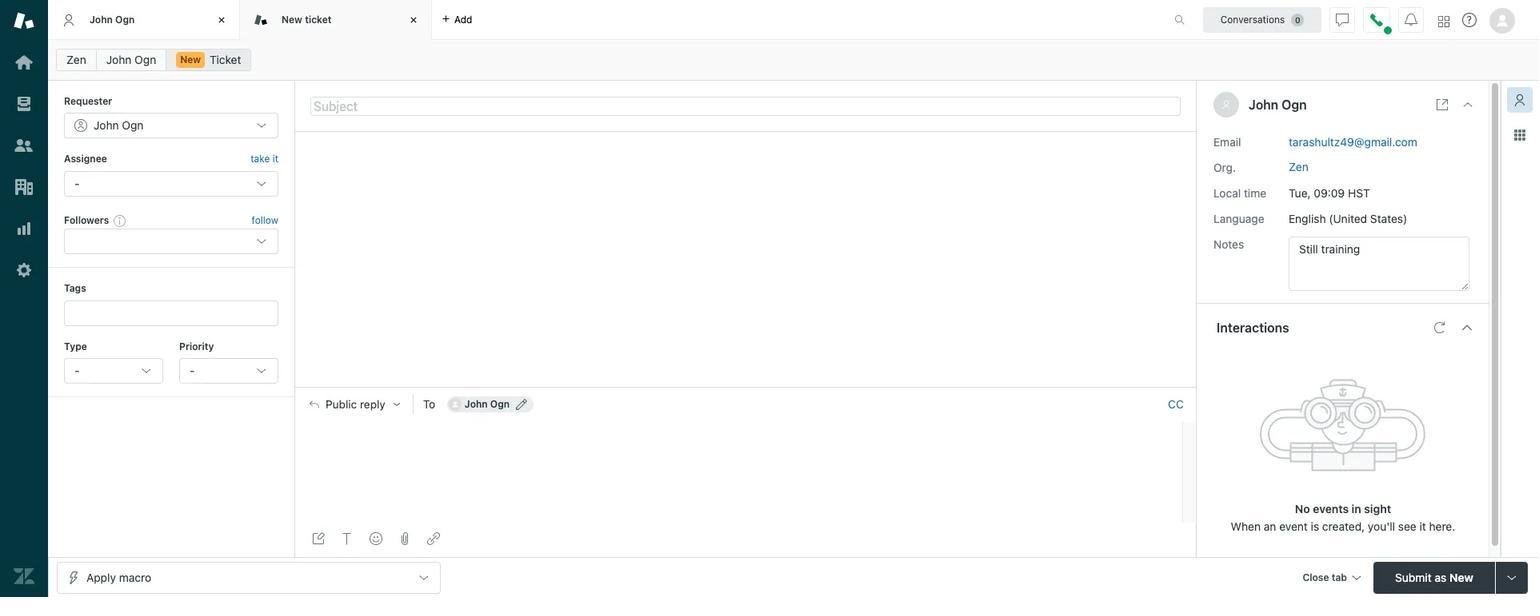 Task type: describe. For each thing, give the bounding box(es) containing it.
views image
[[14, 94, 34, 114]]

- for priority
[[190, 364, 195, 378]]

tarashultz49@gmail.com
[[1289, 135, 1418, 148]]

public reply
[[326, 399, 386, 412]]

john ogn inside tab
[[90, 13, 135, 25]]

john ogn tab
[[48, 0, 240, 40]]

displays possible ticket submission types image
[[1506, 572, 1519, 585]]

in
[[1352, 502, 1362, 516]]

- button for type
[[64, 358, 163, 384]]

follow button
[[252, 214, 279, 228]]

an
[[1264, 520, 1277, 533]]

assignee element
[[64, 171, 279, 197]]

public reply button
[[295, 388, 413, 422]]

created,
[[1323, 520, 1365, 533]]

customer context image
[[1514, 94, 1527, 106]]

cc
[[1169, 398, 1184, 412]]

ticket
[[305, 13, 332, 25]]

get started image
[[14, 52, 34, 73]]

0 horizontal spatial zen link
[[56, 49, 97, 71]]

john ogn right user icon on the top of page
[[1249, 98, 1307, 112]]

notes
[[1214, 237, 1245, 251]]

john ogn link
[[96, 49, 167, 71]]

draft mode image
[[312, 533, 325, 546]]

here.
[[1430, 520, 1456, 533]]

button displays agent's chat status as invisible. image
[[1336, 13, 1349, 26]]

(united
[[1330, 212, 1368, 225]]

view more details image
[[1437, 98, 1449, 111]]

zendesk image
[[14, 567, 34, 587]]

- for type
[[74, 364, 80, 378]]

followers element
[[64, 229, 279, 255]]

ogn right user icon on the top of page
[[1282, 98, 1307, 112]]

submit
[[1396, 571, 1432, 585]]

get help image
[[1463, 13, 1477, 27]]

requester element
[[64, 113, 279, 139]]

new ticket tab
[[240, 0, 432, 40]]

add
[[455, 13, 473, 25]]

to
[[423, 398, 436, 412]]

ogn inside requester element
[[122, 119, 144, 132]]

macro
[[119, 571, 151, 585]]

public
[[326, 399, 357, 412]]

english
[[1289, 212, 1327, 225]]

see
[[1399, 520, 1417, 533]]

admin image
[[14, 260, 34, 281]]

user image
[[1222, 100, 1232, 110]]

follow
[[252, 214, 279, 226]]

type
[[64, 341, 87, 353]]

email
[[1214, 135, 1242, 148]]

john ogn right tarashultz49@gmail.com icon
[[465, 399, 510, 411]]

apply
[[86, 571, 116, 585]]

assignee
[[64, 153, 107, 165]]

events
[[1314, 502, 1349, 516]]

take it button
[[251, 152, 279, 168]]

take
[[251, 153, 270, 165]]

1 horizontal spatial zen link
[[1289, 160, 1309, 173]]

Subject field
[[311, 96, 1181, 116]]

is
[[1311, 520, 1320, 533]]

states)
[[1371, 212, 1408, 225]]

tags element
[[64, 301, 279, 326]]

conversations button
[[1204, 7, 1322, 32]]

tags
[[64, 283, 86, 295]]

customers image
[[14, 135, 34, 156]]

new for new
[[180, 54, 201, 66]]

conversations
[[1221, 13, 1286, 25]]

insert emojis image
[[370, 533, 383, 546]]

add link (cmd k) image
[[427, 533, 440, 546]]

close image
[[406, 12, 422, 28]]

you'll
[[1368, 520, 1396, 533]]

when
[[1231, 520, 1261, 533]]

add button
[[432, 0, 482, 39]]

- button for priority
[[179, 358, 279, 384]]

ogn left edit user icon
[[490, 399, 510, 411]]

requester
[[64, 95, 112, 107]]

john inside requester element
[[94, 119, 119, 132]]

ogn inside secondary element
[[135, 53, 156, 66]]

new for new ticket
[[282, 13, 302, 25]]

apply macro
[[86, 571, 151, 585]]

it inside button
[[273, 153, 279, 165]]

ticket
[[210, 53, 241, 66]]

1 horizontal spatial close image
[[1462, 98, 1475, 111]]

no
[[1296, 502, 1311, 516]]

submit as new
[[1396, 571, 1474, 585]]

tabs tab list
[[48, 0, 1158, 40]]



Task type: vqa. For each thing, say whether or not it's contained in the screenshot.
the event
yes



Task type: locate. For each thing, give the bounding box(es) containing it.
info on adding followers image
[[114, 214, 127, 227]]

close image inside the john ogn tab
[[214, 12, 230, 28]]

1 vertical spatial close image
[[1462, 98, 1475, 111]]

Public reply composer text field
[[303, 422, 1178, 456]]

1 horizontal spatial new
[[282, 13, 302, 25]]

reporting image
[[14, 218, 34, 239]]

- button down type
[[64, 358, 163, 384]]

09:09
[[1314, 186, 1345, 200]]

2 horizontal spatial new
[[1450, 571, 1474, 585]]

format text image
[[341, 533, 354, 546]]

0 vertical spatial new
[[282, 13, 302, 25]]

john down requester
[[94, 119, 119, 132]]

0 horizontal spatial it
[[273, 153, 279, 165]]

zen up tue, on the top right of page
[[1289, 160, 1309, 173]]

- down type
[[74, 364, 80, 378]]

john down the john ogn tab
[[106, 53, 132, 66]]

1 horizontal spatial - button
[[179, 358, 279, 384]]

- button down priority
[[179, 358, 279, 384]]

john right tarashultz49@gmail.com icon
[[465, 399, 488, 411]]

new
[[282, 13, 302, 25], [180, 54, 201, 66], [1450, 571, 1474, 585]]

1 vertical spatial new
[[180, 54, 201, 66]]

tarashultz49@gmail.com image
[[449, 399, 462, 412]]

0 vertical spatial zen
[[66, 53, 86, 66]]

main element
[[0, 0, 48, 598]]

priority
[[179, 341, 214, 353]]

0 vertical spatial zen link
[[56, 49, 97, 71]]

reply
[[360, 399, 386, 412]]

zendesk support image
[[14, 10, 34, 31]]

john
[[90, 13, 113, 25], [106, 53, 132, 66], [1249, 98, 1279, 112], [94, 119, 119, 132], [465, 399, 488, 411]]

organizations image
[[14, 177, 34, 198]]

1 horizontal spatial zen
[[1289, 160, 1309, 173]]

tue,
[[1289, 186, 1311, 200]]

org.
[[1214, 160, 1236, 174]]

close image
[[214, 12, 230, 28], [1462, 98, 1475, 111]]

-
[[74, 177, 80, 190], [74, 364, 80, 378], [190, 364, 195, 378]]

language
[[1214, 212, 1265, 225]]

new inside secondary element
[[180, 54, 201, 66]]

followers
[[64, 214, 109, 226]]

0 horizontal spatial close image
[[214, 12, 230, 28]]

time
[[1244, 186, 1267, 200]]

1 - button from the left
[[64, 358, 163, 384]]

zen up requester
[[66, 53, 86, 66]]

it
[[273, 153, 279, 165], [1420, 520, 1427, 533]]

john ogn
[[90, 13, 135, 25], [106, 53, 156, 66], [1249, 98, 1307, 112], [94, 119, 144, 132], [465, 399, 510, 411]]

close tab button
[[1296, 562, 1368, 597]]

tue, 09:09 hst
[[1289, 186, 1371, 200]]

zen
[[66, 53, 86, 66], [1289, 160, 1309, 173]]

tab
[[1332, 572, 1348, 584]]

close
[[1303, 572, 1330, 584]]

1 vertical spatial it
[[1420, 520, 1427, 533]]

ogn up john ogn link
[[115, 13, 135, 25]]

take it
[[251, 153, 279, 165]]

close tab
[[1303, 572, 1348, 584]]

local time
[[1214, 186, 1267, 200]]

0 vertical spatial it
[[273, 153, 279, 165]]

john inside secondary element
[[106, 53, 132, 66]]

hst
[[1348, 186, 1371, 200]]

zendesk products image
[[1439, 16, 1450, 27]]

ogn inside tab
[[115, 13, 135, 25]]

minimize composer image
[[739, 381, 752, 394]]

secondary element
[[48, 44, 1540, 76]]

zen link up requester
[[56, 49, 97, 71]]

ogn down john ogn link
[[122, 119, 144, 132]]

it right see
[[1420, 520, 1427, 533]]

event
[[1280, 520, 1308, 533]]

as
[[1435, 571, 1447, 585]]

cc button
[[1168, 398, 1184, 412]]

notifications image
[[1405, 13, 1418, 26]]

apps image
[[1514, 129, 1527, 142]]

sight
[[1365, 502, 1392, 516]]

no events in sight when an event is created, you'll see it here.
[[1231, 502, 1456, 533]]

john ogn down requester
[[94, 119, 144, 132]]

0 vertical spatial close image
[[214, 12, 230, 28]]

ogn down the john ogn tab
[[135, 53, 156, 66]]

john ogn down the john ogn tab
[[106, 53, 156, 66]]

close image up ticket
[[214, 12, 230, 28]]

1 vertical spatial zen link
[[1289, 160, 1309, 173]]

1 horizontal spatial it
[[1420, 520, 1427, 533]]

it inside no events in sight when an event is created, you'll see it here.
[[1420, 520, 1427, 533]]

user image
[[1224, 101, 1230, 109]]

1 vertical spatial zen
[[1289, 160, 1309, 173]]

zen inside secondary element
[[66, 53, 86, 66]]

new ticket
[[282, 13, 332, 25]]

Still training text field
[[1289, 237, 1470, 291]]

add attachment image
[[399, 533, 411, 546]]

close image right the view more details image
[[1462, 98, 1475, 111]]

john ogn up john ogn link
[[90, 13, 135, 25]]

0 horizontal spatial zen
[[66, 53, 86, 66]]

0 horizontal spatial new
[[180, 54, 201, 66]]

john ogn inside requester element
[[94, 119, 144, 132]]

- down priority
[[190, 364, 195, 378]]

0 horizontal spatial - button
[[64, 358, 163, 384]]

edit user image
[[516, 399, 528, 411]]

ogn
[[115, 13, 135, 25], [135, 53, 156, 66], [1282, 98, 1307, 112], [122, 119, 144, 132], [490, 399, 510, 411]]

zen link
[[56, 49, 97, 71], [1289, 160, 1309, 173]]

john inside tab
[[90, 13, 113, 25]]

2 vertical spatial new
[[1450, 571, 1474, 585]]

john ogn inside secondary element
[[106, 53, 156, 66]]

john up john ogn link
[[90, 13, 113, 25]]

- down assignee
[[74, 177, 80, 190]]

english (united states)
[[1289, 212, 1408, 225]]

new inside 'tab'
[[282, 13, 302, 25]]

- button
[[64, 358, 163, 384], [179, 358, 279, 384]]

zen link up tue, on the top right of page
[[1289, 160, 1309, 173]]

it right take
[[273, 153, 279, 165]]

interactions
[[1217, 321, 1290, 335]]

john right user icon on the top of page
[[1249, 98, 1279, 112]]

2 - button from the left
[[179, 358, 279, 384]]

local
[[1214, 186, 1241, 200]]

- inside assignee element
[[74, 177, 80, 190]]



